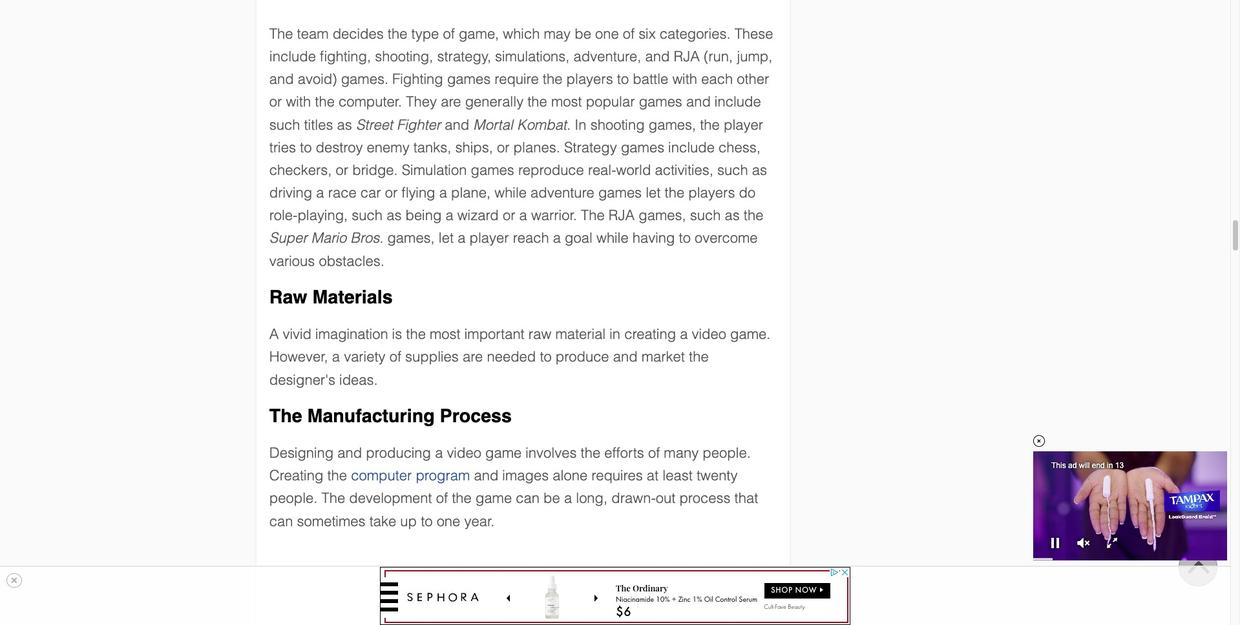 Task type: vqa. For each thing, say whether or not it's contained in the screenshot.
vivid
yes



Task type: describe. For each thing, give the bounding box(es) containing it.
goal
[[565, 230, 593, 247]]

adventure
[[531, 185, 595, 201]]

and up battle
[[646, 48, 670, 65]]

or inside the team decides the type of game, which may be one of six categories. these include fighting, shooting, strategy, simulations, adventure, and rja (run, jump, and avoid) games. fighting games require the players to battle with each other or with the computer. they are generally the most popular games and include such titles as
[[270, 94, 282, 110]]

rja inside in shooting games, the player tries to destroy enemy tanks, ships, or planes. strategy games include chess, checkers, or bridge. simulation games reproduce real-world activities, such as driving a race car or flying a plane, while adventure games let the players do role-playing, such as being a wizard or a warrior. the rja games, such as the
[[609, 208, 635, 224]]

the right creating
[[327, 468, 347, 484]]

0 horizontal spatial can
[[270, 514, 293, 530]]

take
[[370, 514, 397, 530]]

the down designer's
[[270, 406, 302, 427]]

fighter
[[397, 117, 441, 133]]

categories.
[[660, 26, 731, 42]]

a vivid imagination is the most important raw material in creating a video game. however, a variety of supplies are needed to produce and market the designer's ideas.
[[270, 327, 771, 388]]

designing and producing a video game involves the efforts of many people. creating the
[[270, 446, 751, 484]]

in shooting games, the player tries to destroy enemy tanks, ships, or planes. strategy games include chess, checkers, or bridge. simulation games reproduce real-world activities, such as driving a race car or flying a plane, while adventure games let the players do role-playing, such as being a wizard or a warrior. the rja games, such as the
[[270, 117, 768, 224]]

the inside and images alone requires at least twenty people. the development of the game can be a long, drawn-out process that can sometimes take up to one year.
[[452, 491, 472, 507]]

images
[[503, 468, 549, 484]]

a down imagination
[[332, 349, 340, 366]]

a inside and images alone requires at least twenty people. the development of the game can be a long, drawn-out process that can sometimes take up to one year.
[[564, 491, 572, 507]]

the inside and images alone requires at least twenty people. the development of the game can be a long, drawn-out process that can sometimes take up to one year.
[[322, 491, 345, 507]]

activities,
[[655, 162, 714, 178]]

or down mortal
[[497, 139, 510, 156]]

require
[[495, 71, 539, 87]]

reach
[[513, 230, 549, 247]]

obstacles.
[[319, 253, 385, 269]]

video inside designing and producing a video game involves the efforts of many people. creating the
[[447, 446, 482, 462]]

process
[[440, 406, 512, 427]]

driving
[[270, 185, 312, 201]]

role-
[[270, 208, 298, 224]]

destroy
[[316, 139, 363, 156]]

player inside games, let a player reach a goal while having to overcome various obstacles.
[[470, 230, 509, 247]]

raw
[[270, 287, 308, 308]]

or right "car"
[[385, 185, 398, 201]]

alone
[[553, 468, 588, 484]]

tries
[[270, 139, 296, 156]]

players inside in shooting games, the player tries to destroy enemy tanks, ships, or planes. strategy games include chess, checkers, or bridge. simulation games reproduce real-world activities, such as driving a race car or flying a plane, while adventure games let the players do role-playing, such as being a wizard or a warrior. the rja games, such as the
[[689, 185, 735, 201]]

shooting
[[591, 117, 645, 133]]

having
[[633, 230, 675, 247]]

year.
[[465, 514, 495, 530]]

plane,
[[451, 185, 491, 201]]

creating
[[625, 327, 676, 343]]

titles
[[304, 117, 333, 133]]

of right type
[[443, 26, 455, 42]]

0 horizontal spatial with
[[286, 94, 311, 110]]

may
[[544, 26, 571, 42]]

be inside the team decides the type of game, which may be one of six categories. these include fighting, shooting, strategy, simulations, adventure, and rja (run, jump, and avoid) games. fighting games require the players to battle with each other or with the computer. they are generally the most popular games and include such titles as
[[575, 26, 592, 42]]

of inside designing and producing a video game involves the efforts of many people. creating the
[[649, 446, 660, 462]]

of inside and images alone requires at least twenty people. the development of the game can be a long, drawn-out process that can sometimes take up to one year.
[[436, 491, 448, 507]]

popular
[[586, 94, 635, 110]]

such up overcome
[[690, 208, 721, 224]]

unmute button group
[[1070, 534, 1099, 554]]

computer
[[351, 468, 412, 484]]

variety
[[344, 349, 386, 366]]

players inside the team decides the type of game, which may be one of six categories. these include fighting, shooting, strategy, simulations, adventure, and rja (run, jump, and avoid) games. fighting games require the players to battle with each other or with the computer. they are generally the most popular games and include such titles as
[[567, 71, 613, 87]]

the up shooting,
[[388, 26, 408, 42]]

imagination
[[316, 327, 388, 343]]

the inside in shooting games, the player tries to destroy enemy tanks, ships, or planes. strategy games include chess, checkers, or bridge. simulation games reproduce real-world activities, such as driving a race car or flying a plane, while adventure games let the players do role-playing, such as being a wizard or a warrior. the rja games, such as the
[[581, 208, 605, 224]]

games.
[[341, 71, 389, 87]]

include for the team decides the type of game, which may be one of six categories. these include fighting, shooting, strategy, simulations, adventure, and rja (run, jump, and avoid) games. fighting games require the players to battle with each other or with the computer. they are generally the most popular games and include such titles as
[[270, 48, 316, 65]]

least
[[663, 468, 693, 484]]

let inside in shooting games, the player tries to destroy enemy tanks, ships, or planes. strategy games include chess, checkers, or bridge. simulation games reproduce real-world activities, such as driving a race car or flying a plane, while adventure games let the players do role-playing, such as being a wizard or a warrior. the rja games, such as the
[[646, 185, 661, 201]]

raw
[[529, 327, 552, 343]]

they
[[406, 94, 437, 110]]

the up chess,
[[700, 117, 720, 133]]

games, let a player reach a goal while having to overcome various obstacles.
[[270, 230, 758, 269]]

the down simulations,
[[543, 71, 563, 87]]

creating
[[270, 468, 324, 484]]

computer program link
[[351, 468, 470, 484]]

a
[[270, 327, 279, 343]]

materials
[[313, 287, 393, 308]]

material
[[556, 327, 606, 343]]

1 vertical spatial games,
[[639, 208, 686, 224]]

market
[[642, 349, 685, 366]]

include for in shooting games, the player tries to destroy enemy tanks, ships, or planes. strategy games include chess, checkers, or bridge. simulation games reproduce real-world activities, such as driving a race car or flying a plane, while adventure games let the players do role-playing, such as being a wizard or a warrior. the rja games, such as the
[[669, 139, 715, 156]]

video player application
[[1034, 452, 1228, 561]]

most inside a vivid imagination is the most important raw material in creating a video game. however, a variety of supplies are needed to produce and market the designer's ideas.
[[430, 327, 461, 343]]

type
[[412, 26, 439, 42]]

such down chess,
[[718, 162, 749, 178]]

a up market
[[680, 327, 688, 343]]

in
[[610, 327, 621, 343]]

enemy
[[367, 139, 410, 156]]

overcome
[[695, 230, 758, 247]]

the team decides the type of game, which may be one of six categories. these include fighting, shooting, strategy, simulations, adventure, and rja (run, jump, and avoid) games. fighting games require the players to battle with each other or with the computer. they are generally the most popular games and include such titles as
[[270, 26, 774, 133]]

car
[[361, 185, 381, 201]]

street
[[356, 117, 393, 133]]

these
[[735, 26, 774, 42]]

a inside designing and producing a video game involves the efforts of many people. creating the
[[435, 446, 443, 462]]

drawn-
[[612, 491, 656, 507]]

produce
[[556, 349, 610, 366]]

and left avoid)
[[270, 71, 294, 87]]

as up do
[[753, 162, 768, 178]]

one inside the team decides the type of game, which may be one of six categories. these include fighting, shooting, strategy, simulations, adventure, and rja (run, jump, and avoid) games. fighting games require the players to battle with each other or with the computer. they are generally the most popular games and include such titles as
[[596, 26, 619, 42]]

fighting
[[393, 71, 443, 87]]

0 vertical spatial with
[[673, 71, 698, 87]]

games down strategy,
[[447, 71, 491, 87]]

to inside a vivid imagination is the most important raw material in creating a video game. however, a variety of supplies are needed to produce and market the designer's ideas.
[[540, 349, 552, 366]]

shooting,
[[375, 48, 433, 65]]

a left goal
[[553, 230, 561, 247]]

up
[[400, 514, 417, 530]]

simulations,
[[495, 48, 570, 65]]

the down do
[[744, 208, 764, 224]]

out
[[656, 491, 676, 507]]

tanks,
[[414, 139, 452, 156]]

designer's
[[270, 372, 336, 388]]

the up kombat.
[[528, 94, 548, 110]]

mortal
[[474, 117, 513, 133]]

jump,
[[737, 48, 773, 65]]

be inside and images alone requires at least twenty people. the development of the game can be a long, drawn-out process that can sometimes take up to one year.
[[544, 491, 561, 507]]

wizard
[[458, 208, 499, 224]]

super mario bros.
[[270, 230, 384, 247]]

do
[[739, 185, 756, 201]]

manufacturing
[[308, 406, 435, 427]]

planes.
[[514, 139, 560, 156]]

flying
[[402, 185, 436, 201]]

the down activities,
[[665, 185, 685, 201]]

games down world
[[599, 185, 642, 201]]

×
[[10, 574, 18, 588]]

involves
[[526, 446, 577, 462]]

process
[[680, 491, 731, 507]]

simulation
[[402, 162, 467, 178]]



Task type: locate. For each thing, give the bounding box(es) containing it.
1 vertical spatial are
[[463, 349, 483, 366]]

games down ships,
[[471, 162, 515, 178]]

checkers,
[[270, 162, 332, 178]]

include
[[270, 48, 316, 65], [715, 94, 762, 110], [669, 139, 715, 156]]

various
[[270, 253, 315, 269]]

designing
[[270, 446, 334, 462]]

most up in
[[552, 94, 582, 110]]

the
[[270, 26, 293, 42], [581, 208, 605, 224], [270, 406, 302, 427], [322, 491, 345, 507]]

video left game.
[[692, 327, 727, 343]]

while right goal
[[597, 230, 629, 247]]

0 horizontal spatial one
[[437, 514, 461, 530]]

0 vertical spatial be
[[575, 26, 592, 42]]

0 vertical spatial can
[[516, 491, 540, 507]]

(run,
[[704, 48, 733, 65]]

one inside and images alone requires at least twenty people. the development of the game can be a long, drawn-out process that can sometimes take up to one year.
[[437, 514, 461, 530]]

a
[[316, 185, 324, 201], [439, 185, 447, 201], [446, 208, 454, 224], [520, 208, 528, 224], [458, 230, 466, 247], [553, 230, 561, 247], [680, 327, 688, 343], [332, 349, 340, 366], [435, 446, 443, 462], [564, 491, 572, 507]]

game up year.
[[476, 491, 512, 507]]

is
[[392, 327, 402, 343]]

many
[[664, 446, 699, 462]]

each
[[702, 71, 733, 87]]

or right wizard
[[503, 208, 516, 224]]

games, up activities,
[[649, 117, 697, 133]]

a down simulation on the left of page
[[439, 185, 447, 201]]

0 vertical spatial one
[[596, 26, 619, 42]]

0 horizontal spatial video
[[447, 446, 482, 462]]

vivid
[[283, 327, 312, 343]]

as up the destroy
[[337, 117, 352, 133]]

1 horizontal spatial video
[[692, 327, 727, 343]]

games up world
[[621, 139, 665, 156]]

rja
[[674, 48, 700, 65], [609, 208, 635, 224]]

1 vertical spatial can
[[270, 514, 293, 530]]

in
[[575, 117, 587, 133]]

1 horizontal spatial players
[[689, 185, 735, 201]]

are inside a vivid imagination is the most important raw material in creating a video game. however, a variety of supplies are needed to produce and market the designer's ideas.
[[463, 349, 483, 366]]

important
[[465, 327, 525, 343]]

can down images
[[516, 491, 540, 507]]

and left images
[[474, 468, 499, 484]]

to down raw
[[540, 349, 552, 366]]

0 vertical spatial rja
[[674, 48, 700, 65]]

0 vertical spatial player
[[724, 117, 764, 133]]

at
[[647, 468, 659, 484]]

the right market
[[689, 349, 709, 366]]

people. inside designing and producing a video game involves the efforts of many people. creating the
[[703, 446, 751, 462]]

include inside in shooting games, the player tries to destroy enemy tanks, ships, or planes. strategy games include chess, checkers, or bridge. simulation games reproduce real-world activities, such as driving a race car or flying a plane, while adventure games let the players do role-playing, such as being a wizard or a warrior. the rja games, such as the
[[669, 139, 715, 156]]

to up popular at top
[[617, 71, 629, 87]]

with left each
[[673, 71, 698, 87]]

1 vertical spatial let
[[439, 230, 454, 247]]

of
[[443, 26, 455, 42], [623, 26, 635, 42], [390, 349, 402, 366], [649, 446, 660, 462], [436, 491, 448, 507]]

and down in
[[613, 349, 638, 366]]

twenty
[[697, 468, 738, 484]]

requires
[[592, 468, 643, 484]]

or up race
[[336, 162, 349, 178]]

a left race
[[316, 185, 324, 201]]

mario
[[311, 230, 347, 247]]

the up goal
[[581, 208, 605, 224]]

to right tries
[[300, 139, 312, 156]]

one up adventure,
[[596, 26, 619, 42]]

and
[[646, 48, 670, 65], [270, 71, 294, 87], [687, 94, 711, 110], [445, 117, 470, 133], [613, 349, 638, 366], [338, 446, 362, 462], [474, 468, 499, 484]]

1 horizontal spatial while
[[597, 230, 629, 247]]

one left year.
[[437, 514, 461, 530]]

to
[[617, 71, 629, 87], [300, 139, 312, 156], [679, 230, 691, 247], [540, 349, 552, 366], [421, 514, 433, 530]]

being
[[406, 208, 442, 224]]

and up ships,
[[445, 117, 470, 133]]

0 horizontal spatial let
[[439, 230, 454, 247]]

of left six
[[623, 26, 635, 42]]

rja up having
[[609, 208, 635, 224]]

supplies
[[406, 349, 459, 366]]

0 horizontal spatial rja
[[609, 208, 635, 224]]

1 horizontal spatial be
[[575, 26, 592, 42]]

the up sometimes
[[322, 491, 345, 507]]

most
[[552, 94, 582, 110], [430, 327, 461, 343]]

2 vertical spatial include
[[669, 139, 715, 156]]

games, down being
[[388, 230, 435, 247]]

1 vertical spatial while
[[597, 230, 629, 247]]

and inside a vivid imagination is the most important raw material in creating a video game. however, a variety of supplies are needed to produce and market the designer's ideas.
[[613, 349, 638, 366]]

1 vertical spatial people.
[[270, 491, 318, 507]]

be down alone on the left of page
[[544, 491, 561, 507]]

include up activities,
[[669, 139, 715, 156]]

computer.
[[339, 94, 402, 110]]

0 vertical spatial games,
[[649, 117, 697, 133]]

to inside and images alone requires at least twenty people. the development of the game can be a long, drawn-out process that can sometimes take up to one year.
[[421, 514, 433, 530]]

of down program
[[436, 491, 448, 507]]

adventure,
[[574, 48, 642, 65]]

are inside the team decides the type of game, which may be one of six categories. these include fighting, shooting, strategy, simulations, adventure, and rja (run, jump, and avoid) games. fighting games require the players to battle with each other or with the computer. they are generally the most popular games and include such titles as
[[441, 94, 461, 110]]

strategy,
[[437, 48, 491, 65]]

the up alone on the left of page
[[581, 446, 601, 462]]

1 vertical spatial one
[[437, 514, 461, 530]]

to inside the team decides the type of game, which may be one of six categories. these include fighting, shooting, strategy, simulations, adventure, and rja (run, jump, and avoid) games. fighting games require the players to battle with each other or with the computer. they are generally the most popular games and include such titles as
[[617, 71, 629, 87]]

games,
[[649, 117, 697, 133], [639, 208, 686, 224], [388, 230, 435, 247]]

other
[[737, 71, 770, 87]]

raw materials
[[270, 287, 393, 308]]

players down adventure,
[[567, 71, 613, 87]]

1 vertical spatial most
[[430, 327, 461, 343]]

the manufacturing process
[[270, 406, 512, 427]]

1 vertical spatial include
[[715, 94, 762, 110]]

games, up having
[[639, 208, 686, 224]]

let down world
[[646, 185, 661, 201]]

1 horizontal spatial are
[[463, 349, 483, 366]]

are
[[441, 94, 461, 110], [463, 349, 483, 366]]

while inside in shooting games, the player tries to destroy enemy tanks, ships, or planes. strategy games include chess, checkers, or bridge. simulation games reproduce real-world activities, such as driving a race car or flying a plane, while adventure games let the players do role-playing, such as being a wizard or a warrior. the rja games, such as the
[[495, 185, 527, 201]]

include down team in the left top of the page
[[270, 48, 316, 65]]

rja down categories. at right
[[674, 48, 700, 65]]

bros.
[[351, 230, 384, 247]]

let inside games, let a player reach a goal while having to overcome various obstacles.
[[439, 230, 454, 247]]

be right may
[[575, 26, 592, 42]]

game up images
[[486, 446, 522, 462]]

1 vertical spatial rja
[[609, 208, 635, 224]]

reproduce
[[519, 162, 584, 178]]

a up reach
[[520, 208, 528, 224]]

and down each
[[687, 94, 711, 110]]

and images alone requires at least twenty people. the development of the game can be a long, drawn-out process that can sometimes take up to one year.
[[270, 468, 759, 530]]

a up program
[[435, 446, 443, 462]]

player inside in shooting games, the player tries to destroy enemy tanks, ships, or planes. strategy games include chess, checkers, or bridge. simulation games reproduce real-world activities, such as driving a race car or flying a plane, while adventure games let the players do role-playing, such as being a wizard or a warrior. the rja games, such as the
[[724, 117, 764, 133]]

video inside a vivid imagination is the most important raw material in creating a video game. however, a variety of supplies are needed to produce and market the designer's ideas.
[[692, 327, 727, 343]]

0 vertical spatial while
[[495, 185, 527, 201]]

which
[[503, 26, 540, 42]]

or
[[270, 94, 282, 110], [497, 139, 510, 156], [336, 162, 349, 178], [385, 185, 398, 201], [503, 208, 516, 224]]

however,
[[270, 349, 328, 366]]

six
[[639, 26, 656, 42]]

1 horizontal spatial can
[[516, 491, 540, 507]]

battle
[[633, 71, 669, 87]]

or up tries
[[270, 94, 282, 110]]

0 vertical spatial players
[[567, 71, 613, 87]]

as up overcome
[[725, 208, 740, 224]]

0 horizontal spatial players
[[567, 71, 613, 87]]

0 horizontal spatial people.
[[270, 491, 318, 507]]

and up computer
[[338, 446, 362, 462]]

1 vertical spatial players
[[689, 185, 735, 201]]

can down creating
[[270, 514, 293, 530]]

game,
[[459, 26, 499, 42]]

such inside the team decides the type of game, which may be one of six categories. these include fighting, shooting, strategy, simulations, adventure, and rja (run, jump, and avoid) games. fighting games require the players to battle with each other or with the computer. they are generally the most popular games and include such titles as
[[270, 117, 300, 133]]

1 vertical spatial video
[[447, 446, 482, 462]]

0 horizontal spatial while
[[495, 185, 527, 201]]

while up wizard
[[495, 185, 527, 201]]

1 horizontal spatial one
[[596, 26, 619, 42]]

games down battle
[[639, 94, 683, 110]]

the inside the team decides the type of game, which may be one of six categories. these include fighting, shooting, strategy, simulations, adventure, and rja (run, jump, and avoid) games. fighting games require the players to battle with each other or with the computer. they are generally the most popular games and include such titles as
[[270, 26, 293, 42]]

game inside and images alone requires at least twenty people. the development of the game can be a long, drawn-out process that can sometimes take up to one year.
[[476, 491, 512, 507]]

development
[[349, 491, 432, 507]]

of up 'at'
[[649, 446, 660, 462]]

the
[[388, 26, 408, 42], [543, 71, 563, 87], [315, 94, 335, 110], [528, 94, 548, 110], [700, 117, 720, 133], [665, 185, 685, 201], [744, 208, 764, 224], [406, 327, 426, 343], [689, 349, 709, 366], [581, 446, 601, 462], [327, 468, 347, 484], [452, 491, 472, 507]]

let
[[646, 185, 661, 201], [439, 230, 454, 247]]

the right is on the bottom left
[[406, 327, 426, 343]]

1 vertical spatial player
[[470, 230, 509, 247]]

most inside the team decides the type of game, which may be one of six categories. these include fighting, shooting, strategy, simulations, adventure, and rja (run, jump, and avoid) games. fighting games require the players to battle with each other or with the computer. they are generally the most popular games and include such titles as
[[552, 94, 582, 110]]

warrior.
[[531, 208, 577, 224]]

0 vertical spatial are
[[441, 94, 461, 110]]

0 vertical spatial most
[[552, 94, 582, 110]]

such
[[270, 117, 300, 133], [718, 162, 749, 178], [352, 208, 383, 224], [690, 208, 721, 224]]

of down is on the bottom left
[[390, 349, 402, 366]]

of inside a vivid imagination is the most important raw material in creating a video game. however, a variety of supplies are needed to produce and market the designer's ideas.
[[390, 349, 402, 366]]

games
[[447, 71, 491, 87], [639, 94, 683, 110], [621, 139, 665, 156], [471, 162, 515, 178], [599, 185, 642, 201]]

such up tries
[[270, 117, 300, 133]]

avoid)
[[298, 71, 337, 87]]

a down alone on the left of page
[[564, 491, 572, 507]]

people. down creating
[[270, 491, 318, 507]]

and inside and images alone requires at least twenty people. the development of the game can be a long, drawn-out process that can sometimes take up to one year.
[[474, 468, 499, 484]]

0 vertical spatial game
[[486, 446, 522, 462]]

1 horizontal spatial people.
[[703, 446, 751, 462]]

0 horizontal spatial most
[[430, 327, 461, 343]]

0 horizontal spatial are
[[441, 94, 461, 110]]

people. up twenty
[[703, 446, 751, 462]]

one
[[596, 26, 619, 42], [437, 514, 461, 530]]

players left do
[[689, 185, 735, 201]]

player down wizard
[[470, 230, 509, 247]]

strategy
[[564, 139, 617, 156]]

1 horizontal spatial most
[[552, 94, 582, 110]]

the up the titles
[[315, 94, 335, 110]]

ships,
[[456, 139, 493, 156]]

games, inside games, let a player reach a goal while having to overcome various obstacles.
[[388, 230, 435, 247]]

0 vertical spatial video
[[692, 327, 727, 343]]

a right being
[[446, 208, 454, 224]]

include down other
[[715, 94, 762, 110]]

player
[[724, 117, 764, 133], [470, 230, 509, 247]]

while inside games, let a player reach a goal while having to overcome various obstacles.
[[597, 230, 629, 247]]

1 vertical spatial with
[[286, 94, 311, 110]]

0 vertical spatial people.
[[703, 446, 751, 462]]

to inside in shooting games, the player tries to destroy enemy tanks, ships, or planes. strategy games include chess, checkers, or bridge. simulation games reproduce real-world activities, such as driving a race car or flying a plane, while adventure games let the players do role-playing, such as being a wizard or a warrior. the rja games, such as the
[[300, 139, 312, 156]]

team
[[297, 26, 329, 42]]

1 horizontal spatial player
[[724, 117, 764, 133]]

such up bros.
[[352, 208, 383, 224]]

1 horizontal spatial with
[[673, 71, 698, 87]]

to right up
[[421, 514, 433, 530]]

player up chess,
[[724, 117, 764, 133]]

fighting,
[[320, 48, 371, 65]]

0 horizontal spatial be
[[544, 491, 561, 507]]

program
[[416, 468, 470, 484]]

1 horizontal spatial let
[[646, 185, 661, 201]]

video up program
[[447, 446, 482, 462]]

as inside the team decides the type of game, which may be one of six categories. these include fighting, shooting, strategy, simulations, adventure, and rja (run, jump, and avoid) games. fighting games require the players to battle with each other or with the computer. they are generally the most popular games and include such titles as
[[337, 117, 352, 133]]

and inside designing and producing a video game involves the efforts of many people. creating the
[[338, 446, 362, 462]]

most up supplies
[[430, 327, 461, 343]]

efforts
[[605, 446, 645, 462]]

game
[[486, 446, 522, 462], [476, 491, 512, 507]]

producing
[[366, 446, 431, 462]]

2 vertical spatial games,
[[388, 230, 435, 247]]

people. inside and images alone requires at least twenty people. the development of the game can be a long, drawn-out process that can sometimes take up to one year.
[[270, 491, 318, 507]]

advertisement region
[[810, 0, 1004, 162], [380, 568, 851, 626], [426, 612, 620, 626]]

game.
[[731, 327, 771, 343]]

the left team in the left top of the page
[[270, 26, 293, 42]]

street fighter and mortal kombat.
[[356, 117, 571, 133]]

long,
[[576, 491, 608, 507]]

decides
[[333, 26, 384, 42]]

1 vertical spatial game
[[476, 491, 512, 507]]

are down important
[[463, 349, 483, 366]]

rja inside the team decides the type of game, which may be one of six categories. these include fighting, shooting, strategy, simulations, adventure, and rja (run, jump, and avoid) games. fighting games require the players to battle with each other or with the computer. they are generally the most popular games and include such titles as
[[674, 48, 700, 65]]

as left being
[[387, 208, 402, 224]]

game inside designing and producing a video game involves the efforts of many people. creating the
[[486, 446, 522, 462]]

playing,
[[298, 208, 348, 224]]

to inside games, let a player reach a goal while having to overcome various obstacles.
[[679, 230, 691, 247]]

1 vertical spatial be
[[544, 491, 561, 507]]

generally
[[465, 94, 524, 110]]

0 vertical spatial include
[[270, 48, 316, 65]]

are up street fighter and mortal kombat.
[[441, 94, 461, 110]]

with
[[673, 71, 698, 87], [286, 94, 311, 110]]

let down being
[[439, 230, 454, 247]]

with down avoid)
[[286, 94, 311, 110]]

1 horizontal spatial rja
[[674, 48, 700, 65]]

0 vertical spatial let
[[646, 185, 661, 201]]

to right having
[[679, 230, 691, 247]]

a down wizard
[[458, 230, 466, 247]]

the up year.
[[452, 491, 472, 507]]

0 horizontal spatial player
[[470, 230, 509, 247]]



